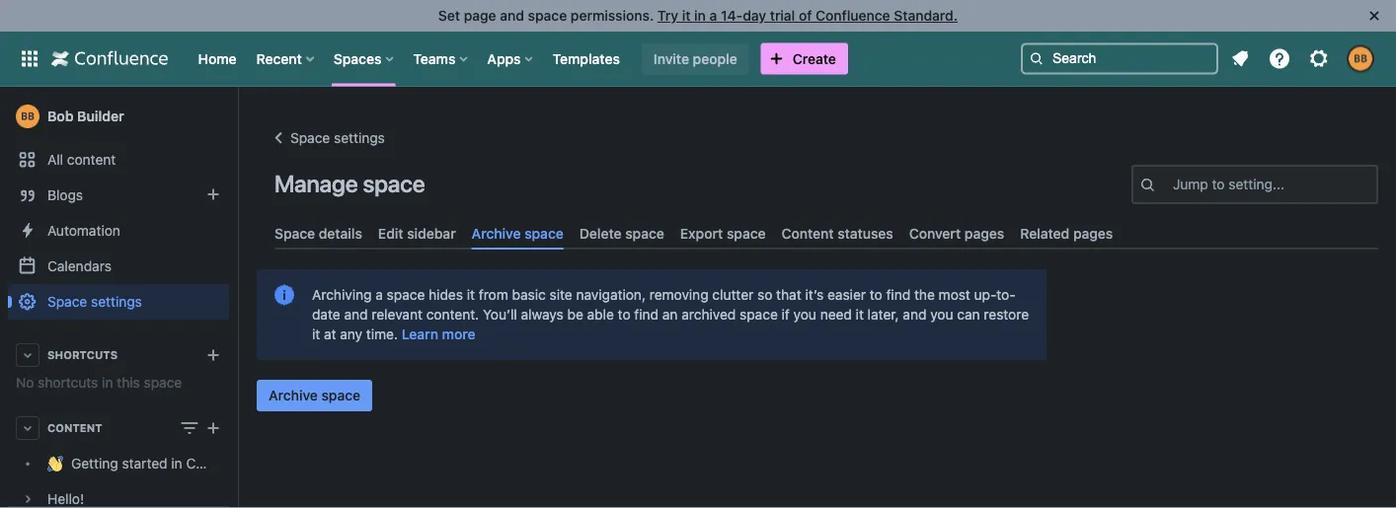 Task type: locate. For each thing, give the bounding box(es) containing it.
1 vertical spatial a
[[376, 287, 383, 303]]

to right the jump
[[1213, 176, 1225, 193]]

convert pages
[[910, 225, 1005, 242]]

archive down date
[[269, 388, 318, 404]]

1 horizontal spatial find
[[887, 287, 911, 303]]

hello!
[[47, 491, 84, 508]]

appswitcher icon image
[[18, 47, 41, 71]]

a up the relevant
[[376, 287, 383, 303]]

try it in a 14-day trial of confluence standard. link
[[658, 7, 958, 24]]

date
[[312, 307, 340, 323]]

0 horizontal spatial archive space
[[269, 388, 361, 404]]

content inside tab list
[[782, 225, 834, 242]]

2 vertical spatial in
[[171, 456, 182, 472]]

archive inside "archive space" link
[[472, 225, 521, 242]]

space settings link down calendars
[[8, 284, 229, 320]]

content left statuses
[[782, 225, 834, 242]]

1 horizontal spatial space settings
[[290, 130, 385, 146]]

to right able
[[618, 307, 631, 323]]

hides
[[429, 287, 463, 303]]

1 horizontal spatial in
[[171, 456, 182, 472]]

clutter
[[713, 287, 754, 303]]

0 horizontal spatial a
[[376, 287, 383, 303]]

all content
[[47, 152, 116, 168]]

you right if
[[794, 307, 817, 323]]

0 horizontal spatial confluence
[[186, 456, 259, 472]]

in for no shortcuts in this space
[[102, 375, 113, 391]]

space right this
[[144, 375, 182, 391]]

settings down "calendars" link
[[91, 294, 142, 310]]

apps button
[[481, 43, 541, 75]]

tree inside space element
[[8, 446, 259, 509]]

search image
[[1029, 51, 1045, 67]]

pages right convert
[[965, 225, 1005, 242]]

create content image
[[202, 417, 225, 441]]

content
[[782, 225, 834, 242], [47, 422, 102, 435]]

0 horizontal spatial and
[[344, 307, 368, 323]]

content
[[67, 152, 116, 168]]

1 vertical spatial space settings
[[47, 294, 142, 310]]

0 vertical spatial archive space
[[472, 225, 564, 242]]

space up the relevant
[[387, 287, 425, 303]]

export space
[[680, 225, 766, 242]]

space right delete
[[626, 225, 665, 242]]

Search settings text field
[[1173, 175, 1177, 195]]

settings icon image
[[1308, 47, 1331, 71]]

find left "an" at the bottom of page
[[635, 307, 659, 323]]

2 vertical spatial to
[[618, 307, 631, 323]]

delete space link
[[572, 217, 673, 250]]

1 vertical spatial content
[[47, 422, 102, 435]]

2 pages from the left
[[1074, 225, 1113, 242]]

2 horizontal spatial in
[[695, 7, 706, 24]]

1 vertical spatial archive
[[269, 388, 318, 404]]

0 horizontal spatial pages
[[965, 225, 1005, 242]]

add shortcut image
[[202, 344, 225, 367]]

up-
[[975, 287, 997, 303]]

a
[[710, 7, 717, 24], [376, 287, 383, 303]]

1 vertical spatial confluence
[[186, 456, 259, 472]]

close image
[[1363, 4, 1387, 28]]

collapse sidebar image
[[215, 97, 259, 136]]

home
[[198, 50, 237, 67]]

in right started
[[171, 456, 182, 472]]

confluence image
[[51, 47, 168, 71], [51, 47, 168, 71]]

spaces button
[[328, 43, 401, 75]]

content inside dropdown button
[[47, 422, 102, 435]]

an
[[663, 307, 678, 323]]

space
[[528, 7, 567, 24], [363, 170, 425, 198], [525, 225, 564, 242], [626, 225, 665, 242], [727, 225, 766, 242], [387, 287, 425, 303], [740, 307, 778, 323], [144, 375, 182, 391], [322, 388, 361, 404]]

spaces
[[334, 50, 382, 67]]

space details link
[[267, 217, 370, 250]]

confluence right of
[[816, 7, 891, 24]]

1 vertical spatial space settings link
[[8, 284, 229, 320]]

and
[[500, 7, 524, 24], [344, 307, 368, 323], [903, 307, 927, 323]]

archive up from
[[472, 225, 521, 242]]

tree containing getting started in confluence
[[8, 446, 259, 509]]

space settings
[[290, 130, 385, 146], [47, 294, 142, 310]]

create button
[[761, 43, 848, 75]]

0 vertical spatial content
[[782, 225, 834, 242]]

to up later, on the bottom right of the page
[[870, 287, 883, 303]]

help icon image
[[1268, 47, 1292, 71]]

settings up manage space
[[334, 130, 385, 146]]

Search field
[[1021, 43, 1219, 75]]

invite people button
[[642, 43, 749, 75]]

tree
[[8, 446, 259, 509]]

archive space
[[472, 225, 564, 242], [269, 388, 361, 404]]

space left delete
[[525, 225, 564, 242]]

bob
[[47, 108, 74, 124]]

0 horizontal spatial settings
[[91, 294, 142, 310]]

getting started in confluence
[[71, 456, 259, 472]]

this
[[117, 375, 140, 391]]

1 horizontal spatial archive
[[472, 225, 521, 242]]

trial
[[770, 7, 795, 24]]

archive space down at
[[269, 388, 361, 404]]

learn more
[[402, 327, 476, 343]]

it
[[682, 7, 691, 24], [467, 287, 475, 303], [856, 307, 864, 323], [312, 327, 320, 343]]

confluence
[[816, 7, 891, 24], [186, 456, 259, 472]]

a left 14-
[[710, 7, 717, 24]]

1 vertical spatial settings
[[91, 294, 142, 310]]

change view image
[[178, 417, 202, 441]]

banner
[[0, 31, 1397, 87]]

find up later, on the bottom right of the page
[[887, 287, 911, 303]]

0 vertical spatial find
[[887, 287, 911, 303]]

0 horizontal spatial find
[[635, 307, 659, 323]]

0 horizontal spatial space settings link
[[8, 284, 229, 320]]

and up any
[[344, 307, 368, 323]]

pages right related on the top right
[[1074, 225, 1113, 242]]

builder
[[77, 108, 124, 124]]

0 horizontal spatial you
[[794, 307, 817, 323]]

space
[[290, 130, 330, 146], [275, 225, 315, 242], [47, 294, 87, 310]]

0 horizontal spatial archive
[[269, 388, 318, 404]]

automation
[[47, 223, 120, 239]]

0 vertical spatial confluence
[[816, 7, 891, 24]]

in left 14-
[[695, 7, 706, 24]]

related pages link
[[1013, 217, 1121, 250]]

1 vertical spatial space
[[275, 225, 315, 242]]

space right export
[[727, 225, 766, 242]]

pages for related pages
[[1074, 225, 1113, 242]]

0 horizontal spatial in
[[102, 375, 113, 391]]

and right the page
[[500, 7, 524, 24]]

archive space up basic
[[472, 225, 564, 242]]

1 vertical spatial find
[[635, 307, 659, 323]]

in
[[695, 7, 706, 24], [102, 375, 113, 391], [171, 456, 182, 472]]

0 vertical spatial space settings link
[[267, 126, 385, 150]]

in left this
[[102, 375, 113, 391]]

space down any
[[322, 388, 361, 404]]

all content link
[[8, 142, 229, 178]]

archive
[[472, 225, 521, 242], [269, 388, 318, 404]]

you'll
[[483, 307, 517, 323]]

1 vertical spatial to
[[870, 287, 883, 303]]

convert pages link
[[902, 217, 1013, 250]]

tab list containing space details
[[267, 217, 1387, 250]]

more
[[442, 327, 476, 343]]

0 vertical spatial space settings
[[290, 130, 385, 146]]

archive space button
[[257, 380, 372, 412]]

0 horizontal spatial content
[[47, 422, 102, 435]]

2 horizontal spatial and
[[903, 307, 927, 323]]

tab list
[[267, 217, 1387, 250]]

1 horizontal spatial content
[[782, 225, 834, 242]]

0 horizontal spatial space settings
[[47, 294, 142, 310]]

site
[[550, 287, 573, 303]]

you
[[794, 307, 817, 323], [931, 307, 954, 323]]

it left at
[[312, 327, 320, 343]]

space up manage
[[290, 130, 330, 146]]

1 pages from the left
[[965, 225, 1005, 242]]

space element
[[0, 87, 259, 509]]

invite
[[654, 50, 689, 67]]

pages
[[965, 225, 1005, 242], [1074, 225, 1113, 242]]

bob builder link
[[8, 97, 229, 136]]

day
[[743, 7, 767, 24]]

archive inside archive space button
[[269, 388, 318, 404]]

most
[[939, 287, 971, 303]]

relevant
[[372, 307, 423, 323]]

it's
[[805, 287, 824, 303]]

0 vertical spatial settings
[[334, 130, 385, 146]]

space settings link
[[267, 126, 385, 150], [8, 284, 229, 320]]

export space link
[[673, 217, 774, 250]]

recent button
[[250, 43, 322, 75]]

content up getting
[[47, 422, 102, 435]]

1 horizontal spatial you
[[931, 307, 954, 323]]

set page and space permissions. try it in a 14-day trial of confluence standard.
[[438, 7, 958, 24]]

space settings link up manage
[[267, 126, 385, 150]]

1 horizontal spatial a
[[710, 7, 717, 24]]

space down calendars
[[47, 294, 87, 310]]

getting started in confluence link
[[8, 446, 259, 482]]

time.
[[366, 327, 398, 343]]

0 vertical spatial in
[[695, 7, 706, 24]]

be
[[567, 307, 584, 323]]

1 vertical spatial archive space
[[269, 388, 361, 404]]

banner containing home
[[0, 31, 1397, 87]]

space left details
[[275, 225, 315, 242]]

2 you from the left
[[931, 307, 954, 323]]

1 horizontal spatial settings
[[334, 130, 385, 146]]

find
[[887, 287, 911, 303], [635, 307, 659, 323]]

space settings up manage space
[[290, 130, 385, 146]]

1 vertical spatial in
[[102, 375, 113, 391]]

0 vertical spatial archive
[[472, 225, 521, 242]]

and down the
[[903, 307, 927, 323]]

that
[[777, 287, 802, 303]]

2 vertical spatial space
[[47, 294, 87, 310]]

at
[[324, 327, 336, 343]]

space settings down calendars
[[47, 294, 142, 310]]

1 horizontal spatial pages
[[1074, 225, 1113, 242]]

edit
[[378, 225, 404, 242]]

apps
[[487, 50, 521, 67]]

0 vertical spatial space
[[290, 130, 330, 146]]

2 horizontal spatial to
[[1213, 176, 1225, 193]]

confluence down create content icon at bottom
[[186, 456, 259, 472]]

archive space inside button
[[269, 388, 361, 404]]

you down most
[[931, 307, 954, 323]]

it right try
[[682, 7, 691, 24]]

to
[[1213, 176, 1225, 193], [870, 287, 883, 303], [618, 307, 631, 323]]

page
[[464, 7, 497, 24]]

shortcuts button
[[8, 338, 229, 373]]



Task type: vqa. For each thing, say whether or not it's contained in the screenshot.
Nederlands
no



Task type: describe. For each thing, give the bounding box(es) containing it.
jump
[[1173, 176, 1209, 193]]

recent
[[256, 50, 302, 67]]

setting...
[[1229, 176, 1285, 193]]

content button
[[8, 411, 229, 446]]

teams
[[413, 50, 456, 67]]

calendars link
[[8, 249, 229, 284]]

0 vertical spatial a
[[710, 7, 717, 24]]

able
[[587, 307, 614, 323]]

content for content statuses
[[782, 225, 834, 242]]

always
[[521, 307, 564, 323]]

learn
[[402, 327, 439, 343]]

space inside archive space button
[[322, 388, 361, 404]]

removing
[[650, 287, 709, 303]]

to-
[[997, 287, 1016, 303]]

permissions.
[[571, 7, 654, 24]]

related
[[1021, 225, 1070, 242]]

export
[[680, 225, 723, 242]]

statuses
[[838, 225, 894, 242]]

people
[[693, 50, 738, 67]]

space down so at the bottom right of the page
[[740, 307, 778, 323]]

content.
[[426, 307, 479, 323]]

learn more button
[[402, 325, 476, 345]]

space inside delete space link
[[626, 225, 665, 242]]

it left later, on the bottom right of the page
[[856, 307, 864, 323]]

jump to setting...
[[1173, 176, 1285, 193]]

need
[[821, 307, 852, 323]]

space inside space element
[[47, 294, 87, 310]]

global element
[[12, 31, 1017, 86]]

pages for convert pages
[[965, 225, 1005, 242]]

sidebar
[[407, 225, 456, 242]]

teams button
[[407, 43, 476, 75]]

space details
[[275, 225, 362, 242]]

the
[[915, 287, 935, 303]]

home link
[[192, 43, 243, 75]]

easier
[[828, 287, 866, 303]]

hello! link
[[8, 482, 229, 509]]

blogs link
[[8, 178, 229, 213]]

0 vertical spatial to
[[1213, 176, 1225, 193]]

settings inside space element
[[91, 294, 142, 310]]

archiving a space hides it from basic site navigation, removing clutter so that it's easier to find the most up-to- date and relevant content. you'll always be able to find an archived space if you need it later, and you can restore it at any time.
[[312, 287, 1029, 343]]

restore
[[984, 307, 1029, 323]]

later,
[[868, 307, 899, 323]]

content for content
[[47, 422, 102, 435]]

templates link
[[547, 43, 626, 75]]

content statuses link
[[774, 217, 902, 250]]

space up edit
[[363, 170, 425, 198]]

so
[[758, 287, 773, 303]]

notification icon image
[[1229, 47, 1252, 71]]

1 horizontal spatial to
[[870, 287, 883, 303]]

delete space
[[580, 225, 665, 242]]

space inside "archive space" link
[[525, 225, 564, 242]]

all
[[47, 152, 63, 168]]

1 horizontal spatial archive space
[[472, 225, 564, 242]]

invite people
[[654, 50, 738, 67]]

details
[[319, 225, 362, 242]]

getting
[[71, 456, 118, 472]]

1 horizontal spatial confluence
[[816, 7, 891, 24]]

basic
[[512, 287, 546, 303]]

confluence inside getting started in confluence link
[[186, 456, 259, 472]]

can
[[957, 307, 980, 323]]

archiving
[[312, 287, 372, 303]]

space up global element
[[528, 7, 567, 24]]

it left from
[[467, 287, 475, 303]]

delete
[[580, 225, 622, 242]]

in for getting started in confluence
[[171, 456, 182, 472]]

of
[[799, 7, 812, 24]]

1 horizontal spatial space settings link
[[267, 126, 385, 150]]

no shortcuts in this space
[[16, 375, 182, 391]]

edit sidebar link
[[370, 217, 464, 250]]

space inside space element
[[144, 375, 182, 391]]

blogs
[[47, 187, 83, 203]]

a inside archiving a space hides it from basic site navigation, removing clutter so that it's easier to find the most up-to- date and relevant content. you'll always be able to find an archived space if you need it later, and you can restore it at any time.
[[376, 287, 383, 303]]

try
[[658, 7, 679, 24]]

any
[[340, 327, 363, 343]]

shortcuts
[[38, 375, 98, 391]]

bob builder
[[47, 108, 124, 124]]

manage
[[275, 170, 358, 198]]

space settings inside space element
[[47, 294, 142, 310]]

set
[[438, 7, 460, 24]]

content statuses
[[782, 225, 894, 242]]

calendars
[[47, 258, 112, 275]]

create
[[793, 50, 836, 67]]

archived
[[682, 307, 736, 323]]

archive space link
[[464, 217, 572, 250]]

1 horizontal spatial and
[[500, 7, 524, 24]]

shortcuts
[[47, 349, 118, 362]]

convert
[[910, 225, 961, 242]]

navigation,
[[576, 287, 646, 303]]

templates
[[553, 50, 620, 67]]

from
[[479, 287, 509, 303]]

create a blog image
[[202, 183, 225, 206]]

0 horizontal spatial to
[[618, 307, 631, 323]]

automation link
[[8, 213, 229, 249]]

related pages
[[1021, 225, 1113, 242]]

space inside the export space link
[[727, 225, 766, 242]]

1 you from the left
[[794, 307, 817, 323]]

if
[[782, 307, 790, 323]]

started
[[122, 456, 168, 472]]

space inside space details link
[[275, 225, 315, 242]]



